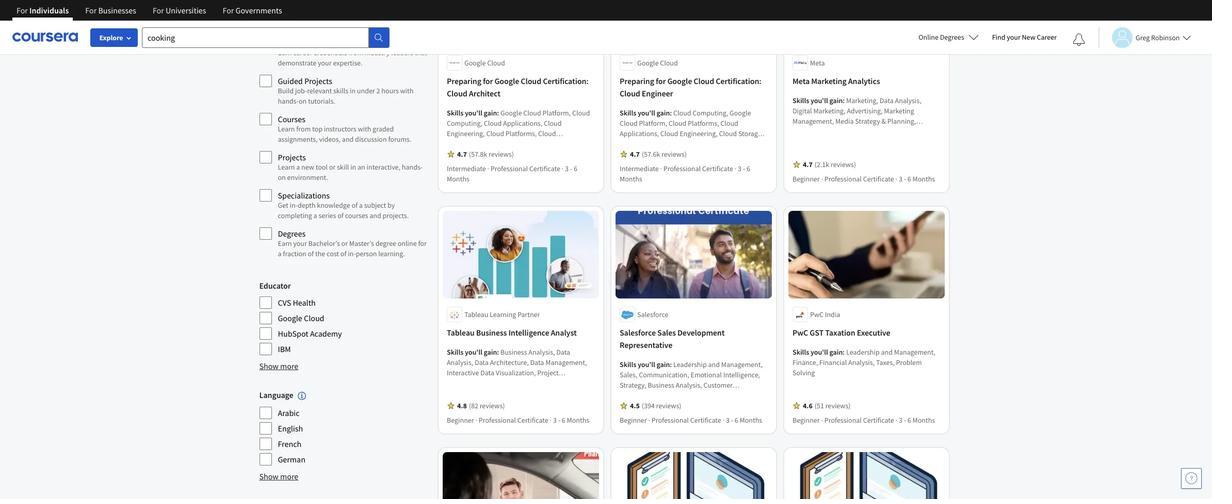 Task type: vqa. For each thing, say whether or not it's contained in the screenshot.


Task type: describe. For each thing, give the bounding box(es) containing it.
preparing for google cloud certification: cloud engineer link
[[619, 75, 768, 100]]

cvs health
[[278, 298, 316, 308]]

1 vertical spatial projects
[[278, 152, 306, 163]]

courses
[[345, 211, 368, 220]]

4.8
[[457, 402, 467, 411]]

with inside learn from top instructors with graded assignments, videos, and discussion forums.
[[358, 124, 371, 134]]

coursera image
[[12, 29, 78, 46]]

product
[[292, 21, 320, 31]]

management, inside leadership and management, finance, financial analysis, taxes, problem solving
[[894, 348, 935, 357]]

- for preparing for google cloud certification: cloud architect
[[570, 164, 572, 173]]

reviews) for salesforce sales development representative
[[656, 402, 681, 411]]

by
[[388, 201, 395, 210]]

meta for meta
[[810, 58, 825, 68]]

skills you'll gain : up the financial
[[792, 348, 846, 357]]

problem
[[896, 358, 922, 368]]

google cloud for engineer
[[637, 58, 678, 68]]

intermediate for engineer
[[619, 164, 659, 173]]

greg robinson button
[[1099, 27, 1191, 48]]

career
[[293, 48, 312, 57]]

tutorials.
[[308, 96, 335, 106]]

: up architecture,
[[497, 348, 499, 357]]

a inside learn a new tool or skill in an interactive, hands- on environment.
[[296, 163, 300, 172]]

for for individuals
[[17, 5, 28, 15]]

an
[[358, 163, 365, 172]]

4.5 (394 reviews)
[[630, 402, 681, 411]]

(82
[[469, 402, 478, 411]]

engineer
[[642, 88, 673, 98]]

certificate for pwc gst taxation executive
[[863, 416, 894, 425]]

professional for tableau business intelligence analyst
[[478, 416, 516, 425]]

beginner · professional certificate · 3 - 6 months for development
[[619, 416, 762, 425]]

earn career credentials from industry leaders that demonstrate your expertise.
[[278, 48, 427, 68]]

degrees inside the learning product group
[[278, 229, 306, 239]]

gain up architecture,
[[484, 348, 497, 357]]

or inside learn a new tool or skill in an interactive, hands- on environment.
[[329, 163, 335, 172]]

gain up the financial
[[829, 348, 843, 357]]

google inside educator group
[[278, 313, 302, 324]]

learn for courses
[[278, 124, 295, 134]]

leaders
[[391, 48, 413, 57]]

beginner for meta marketing analytics
[[792, 174, 819, 184]]

pwc gst taxation executive link
[[792, 327, 940, 339]]

: for meta marketing analytics
[[843, 96, 845, 105]]

under
[[357, 86, 375, 95]]

salesforce sales development representative
[[619, 328, 724, 351]]

new
[[301, 163, 314, 172]]

leadership
[[846, 348, 879, 357]]

tableau business intelligence analyst link
[[447, 327, 595, 339]]

months for meta marketing analytics
[[912, 174, 935, 184]]

job-
[[295, 86, 307, 95]]

assignments,
[[278, 135, 318, 144]]

subject
[[364, 201, 386, 210]]

skills
[[333, 86, 348, 95]]

cloud inside educator group
[[304, 313, 324, 324]]

skills you'll gain : for preparing for google cloud certification: cloud engineer
[[619, 108, 673, 118]]

for for universities
[[153, 5, 164, 15]]

demonstrate
[[278, 58, 316, 68]]

reviews) for pwc gst taxation executive
[[825, 402, 850, 411]]

academy
[[310, 329, 342, 339]]

ibm
[[278, 344, 291, 354]]

and inside learn from top instructors with graded assignments, videos, and discussion forums.
[[342, 135, 354, 144]]

: up the financial
[[843, 348, 845, 357]]

data down architecture,
[[480, 369, 494, 378]]

- for tableau business intelligence analyst
[[558, 416, 560, 425]]

your for bachelor's
[[293, 239, 307, 248]]

visualization,
[[496, 369, 536, 378]]

videos,
[[319, 135, 341, 144]]

analytics
[[848, 76, 880, 86]]

meta marketing analytics
[[792, 76, 880, 86]]

architecture,
[[490, 358, 528, 368]]

get in-depth knowledge of a subject by completing a series of courses and projects.
[[278, 201, 409, 220]]

governments
[[236, 5, 282, 15]]

degree
[[375, 239, 396, 248]]

salesforce sales development representative link
[[619, 327, 768, 352]]

on for projects
[[278, 173, 286, 182]]

skills up interactive
[[447, 348, 463, 357]]

master's
[[349, 239, 374, 248]]

skills you'll gain : up interactive
[[447, 348, 500, 357]]

finance,
[[792, 358, 818, 368]]

data down 'analyst'
[[556, 348, 570, 357]]

leadership and management, finance, financial analysis, taxes, problem solving
[[792, 348, 935, 378]]

4.7 (57.6k reviews)
[[630, 150, 687, 159]]

2
[[376, 86, 380, 95]]

skills for preparing for google cloud certification: cloud architect
[[447, 108, 463, 118]]

professional certificates
[[278, 38, 361, 48]]

6 for pwc gst taxation executive
[[907, 416, 911, 425]]

intermediate · professional certificate · 3 - 6 months for engineer
[[619, 164, 750, 184]]

pwc for pwc gst taxation executive
[[792, 328, 808, 338]]

beginner for salesforce sales development representative
[[619, 416, 647, 425]]

business analysis, data analysis, data architecture, data management, interactive data visualization, project management, tableau software
[[447, 348, 587, 388]]

(2.1k
[[814, 160, 829, 169]]

show more for ibm
[[259, 361, 298, 372]]

taxes,
[[876, 358, 894, 368]]

skills for salesforce sales development representative
[[619, 360, 636, 370]]

information about this filter group image
[[298, 392, 306, 401]]

google inside preparing for google cloud certification: cloud architect
[[494, 76, 519, 86]]

more for german
[[280, 472, 298, 482]]

4.7 (2.1k reviews)
[[803, 160, 856, 169]]

you'll for preparing for google cloud certification: cloud architect
[[465, 108, 482, 118]]

beginner · professional certificate · 3 - 6 months for taxation
[[792, 416, 935, 425]]

earn for degrees
[[278, 239, 292, 248]]

1 horizontal spatial learning
[[489, 310, 516, 320]]

beginner · professional certificate · 3 - 6 months for intelligence
[[447, 416, 589, 425]]

online
[[398, 239, 417, 248]]

from inside learn from top instructors with graded assignments, videos, and discussion forums.
[[296, 124, 311, 134]]

months for tableau business intelligence analyst
[[567, 416, 589, 425]]

online degrees button
[[910, 26, 987, 49]]

find your new career
[[992, 33, 1057, 42]]

graded
[[373, 124, 394, 134]]

0 vertical spatial projects
[[304, 76, 332, 86]]

for for engineer
[[656, 76, 666, 86]]

learning product
[[259, 21, 320, 31]]

: for preparing for google cloud certification: cloud engineer
[[670, 108, 672, 118]]

tableau learning partner
[[464, 310, 540, 320]]

the
[[315, 249, 325, 259]]

professional for salesforce sales development representative
[[651, 416, 689, 425]]

6 for meta marketing analytics
[[907, 174, 911, 184]]

executive
[[857, 328, 890, 338]]

businesses
[[98, 5, 136, 15]]

- for meta marketing analytics
[[904, 174, 906, 184]]

6 for tableau business intelligence analyst
[[562, 416, 565, 425]]

gain for salesforce sales development representative
[[656, 360, 670, 370]]

development
[[677, 328, 724, 338]]

business inside business analysis, data analysis, data architecture, data management, interactive data visualization, project management, tableau software
[[500, 348, 527, 357]]

universities
[[166, 5, 206, 15]]

language
[[259, 390, 293, 400]]

(57.6k
[[641, 150, 660, 159]]

professional for meta marketing analytics
[[824, 174, 861, 184]]

6 for preparing for google cloud certification: cloud architect
[[573, 164, 577, 173]]

expertise.
[[333, 58, 363, 68]]

for for architect
[[483, 76, 493, 86]]

degrees inside dropdown button
[[940, 33, 964, 42]]

for for businesses
[[85, 5, 97, 15]]

hands- for projects
[[402, 163, 423, 172]]

google cloud for architect
[[464, 58, 505, 68]]

for inside earn your bachelor's or master's degree online for a fraction of the cost of in-person learning.
[[418, 239, 427, 248]]

and inside get in-depth knowledge of a subject by completing a series of courses and projects.
[[370, 211, 381, 220]]

tableau for tableau business intelligence analyst
[[447, 328, 474, 338]]

taxation
[[825, 328, 855, 338]]

intelligence
[[508, 328, 549, 338]]

certification: for preparing for google cloud certification: cloud architect
[[543, 76, 588, 86]]

6 for salesforce sales development representative
[[734, 416, 738, 425]]

english
[[278, 424, 303, 434]]

of down knowledge
[[338, 211, 344, 220]]

projects.
[[383, 211, 409, 220]]

of right the cost
[[340, 249, 347, 259]]

reviews) for preparing for google cloud certification: cloud engineer
[[661, 150, 687, 159]]

health
[[293, 298, 316, 308]]

tableau business intelligence analyst
[[447, 328, 576, 338]]

4.8 (82 reviews)
[[457, 402, 505, 411]]

a inside earn your bachelor's or master's degree online for a fraction of the cost of in-person learning.
[[278, 249, 282, 259]]

you'll up interactive
[[465, 348, 482, 357]]

you'll for preparing for google cloud certification: cloud engineer
[[638, 108, 655, 118]]

data up interactive
[[474, 358, 488, 368]]

and inside leadership and management, finance, financial analysis, taxes, problem solving
[[881, 348, 892, 357]]

cvs
[[278, 298, 291, 308]]

professional for preparing for google cloud certification: cloud engineer
[[663, 164, 701, 173]]

courses
[[278, 114, 305, 124]]

learning inside group
[[259, 21, 290, 31]]

educator group
[[259, 280, 428, 356]]

learn for projects
[[278, 163, 295, 172]]

3 for preparing for google cloud certification: cloud architect
[[565, 164, 568, 173]]

(51
[[814, 402, 824, 411]]



Task type: locate. For each thing, give the bounding box(es) containing it.
0 horizontal spatial intermediate
[[447, 164, 486, 173]]

professional down the 4.7 (2.1k reviews)
[[824, 174, 861, 184]]

1 horizontal spatial preparing
[[619, 76, 654, 86]]

hubspot
[[278, 329, 308, 339]]

4.6
[[803, 402, 812, 411]]

months for preparing for google cloud certification: cloud architect
[[447, 174, 469, 184]]

banner navigation
[[8, 0, 290, 21]]

for universities
[[153, 5, 206, 15]]

representative
[[619, 340, 672, 351]]

reviews) right the (57.6k
[[661, 150, 687, 159]]

- for salesforce sales development representative
[[731, 416, 733, 425]]

hands- right interactive,
[[402, 163, 423, 172]]

business up architecture,
[[500, 348, 527, 357]]

4.6 (51 reviews)
[[803, 402, 850, 411]]

google cloud up the architect
[[464, 58, 505, 68]]

0 horizontal spatial management,
[[447, 379, 488, 388]]

on inside build job-relevant skills in under 2 hours with hands-on tutorials.
[[299, 96, 307, 106]]

management, down interactive
[[447, 379, 488, 388]]

1 learn from the top
[[278, 124, 295, 134]]

software
[[515, 379, 542, 388]]

0 vertical spatial in
[[350, 86, 356, 95]]

certificate for tableau business intelligence analyst
[[517, 416, 548, 425]]

in
[[350, 86, 356, 95], [350, 163, 356, 172]]

for businesses
[[85, 5, 136, 15]]

1 horizontal spatial 4.7
[[630, 150, 639, 159]]

a left series
[[314, 211, 317, 220]]

2 preparing from the left
[[619, 76, 654, 86]]

analysis, down leadership
[[848, 358, 874, 368]]

reviews) for meta marketing analytics
[[831, 160, 856, 169]]

in- inside earn your bachelor's or master's degree online for a fraction of the cost of in-person learning.
[[348, 249, 356, 259]]

0 vertical spatial show
[[259, 361, 279, 372]]

1 intermediate · professional certificate · 3 - 6 months from the left
[[447, 164, 577, 184]]

0 vertical spatial from
[[349, 48, 363, 57]]

show
[[259, 361, 279, 372], [259, 472, 279, 482]]

for up engineer
[[656, 76, 666, 86]]

2 show more from the top
[[259, 472, 298, 482]]

interactive,
[[367, 163, 400, 172]]

and down instructors
[[342, 135, 354, 144]]

gain for meta marketing analytics
[[829, 96, 843, 105]]

learn inside learn from top instructors with graded assignments, videos, and discussion forums.
[[278, 124, 295, 134]]

1 vertical spatial pwc
[[792, 328, 808, 338]]

salesforce for salesforce
[[637, 310, 668, 320]]

business down the tableau learning partner
[[476, 328, 507, 338]]

1 preparing from the left
[[447, 76, 481, 86]]

1 vertical spatial hands-
[[402, 163, 423, 172]]

: down salesforce sales development representative
[[670, 360, 672, 370]]

preparing for google cloud certification: cloud engineer
[[619, 76, 761, 98]]

in inside build job-relevant skills in under 2 hours with hands-on tutorials.
[[350, 86, 356, 95]]

you'll up the financial
[[810, 348, 828, 357]]

0 horizontal spatial and
[[342, 135, 354, 144]]

0 vertical spatial pwc
[[810, 310, 823, 320]]

earn your bachelor's or master's degree online for a fraction of the cost of in-person learning.
[[278, 239, 427, 259]]

your inside earn career credentials from industry leaders that demonstrate your expertise.
[[318, 58, 332, 68]]

skills you'll gain : for preparing for google cloud certification: cloud architect
[[447, 108, 500, 118]]

or inside earn your bachelor's or master's degree online for a fraction of the cost of in-person learning.
[[341, 239, 348, 248]]

1 vertical spatial management,
[[545, 358, 587, 368]]

0 vertical spatial or
[[329, 163, 335, 172]]

help center image
[[1185, 473, 1198, 485]]

1 show from the top
[[259, 361, 279, 372]]

explore
[[99, 33, 123, 42]]

you'll down representative
[[638, 360, 655, 370]]

skills you'll gain : for meta marketing analytics
[[792, 96, 846, 105]]

learn
[[278, 124, 295, 134], [278, 163, 295, 172]]

0 vertical spatial and
[[342, 135, 354, 144]]

intermediate · professional certificate · 3 - 6 months
[[447, 164, 577, 184], [619, 164, 750, 184]]

reviews) right (82
[[479, 402, 505, 411]]

1 horizontal spatial from
[[349, 48, 363, 57]]

1 horizontal spatial management,
[[545, 358, 587, 368]]

learn inside learn a new tool or skill in an interactive, hands- on environment.
[[278, 163, 295, 172]]

learning down the governments
[[259, 21, 290, 31]]

professional down 4.8 (82 reviews)
[[478, 416, 516, 425]]

learn a new tool or skill in an interactive, hands- on environment.
[[278, 163, 423, 182]]

2 horizontal spatial your
[[1007, 33, 1021, 42]]

0 horizontal spatial analysis,
[[447, 358, 473, 368]]

show more button
[[259, 360, 298, 373], [259, 471, 298, 483]]

months for pwc gst taxation executive
[[912, 416, 935, 425]]

professional for preparing for google cloud certification: cloud architect
[[490, 164, 528, 173]]

professional down product at the left top of the page
[[278, 38, 320, 48]]

instructors
[[324, 124, 356, 134]]

for
[[483, 76, 493, 86], [656, 76, 666, 86], [418, 239, 427, 248]]

that
[[415, 48, 427, 57]]

for inside preparing for google cloud certification: cloud architect
[[483, 76, 493, 86]]

0 horizontal spatial on
[[278, 173, 286, 182]]

1 horizontal spatial intermediate
[[619, 164, 659, 173]]

salesforce up representative
[[619, 328, 656, 338]]

meta left the 'marketing'
[[792, 76, 809, 86]]

preparing up the architect
[[447, 76, 481, 86]]

0 vertical spatial tableau
[[464, 310, 488, 320]]

skills up finance,
[[792, 348, 809, 357]]

professional inside the learning product group
[[278, 38, 320, 48]]

analysis, inside leadership and management, finance, financial analysis, taxes, problem solving
[[848, 358, 874, 368]]

get
[[278, 201, 288, 210]]

4.7 left (2.1k
[[803, 160, 812, 169]]

1 vertical spatial on
[[278, 173, 286, 182]]

gain down meta marketing analytics in the right of the page
[[829, 96, 843, 105]]

earn for professional certificates
[[278, 48, 292, 57]]

for for governments
[[223, 5, 234, 15]]

skills down representative
[[619, 360, 636, 370]]

your right find
[[1007, 33, 1021, 42]]

projects
[[304, 76, 332, 86], [278, 152, 306, 163]]

2 vertical spatial tableau
[[489, 379, 513, 388]]

or
[[329, 163, 335, 172], [341, 239, 348, 248]]

What do you want to learn? text field
[[142, 27, 369, 48]]

show more down ibm
[[259, 361, 298, 372]]

0 vertical spatial in-
[[290, 201, 298, 210]]

google cloud inside educator group
[[278, 313, 324, 324]]

degrees
[[940, 33, 964, 42], [278, 229, 306, 239]]

certificates
[[322, 38, 361, 48]]

3 for meta marketing analytics
[[899, 174, 902, 184]]

2 learn from the top
[[278, 163, 295, 172]]

degrees right "online" at the right of page
[[940, 33, 964, 42]]

new
[[1022, 33, 1035, 42]]

1 certification: from the left
[[543, 76, 588, 86]]

on inside learn a new tool or skill in an interactive, hands- on environment.
[[278, 173, 286, 182]]

certification: inside preparing for google cloud certification: cloud engineer
[[716, 76, 761, 86]]

your up fraction
[[293, 239, 307, 248]]

analysis, up project on the left of the page
[[528, 348, 555, 357]]

0 vertical spatial hands-
[[278, 96, 299, 106]]

0 vertical spatial learn
[[278, 124, 295, 134]]

2 vertical spatial management,
[[447, 379, 488, 388]]

of up courses
[[352, 201, 358, 210]]

language group
[[259, 389, 428, 467]]

salesforce up "sales"
[[637, 310, 668, 320]]

certification: for preparing for google cloud certification: cloud engineer
[[716, 76, 761, 86]]

0 vertical spatial show more button
[[259, 360, 298, 373]]

preparing for engineer
[[619, 76, 654, 86]]

beginner · professional certificate · 3 - 6 months down the 4.7 (2.1k reviews)
[[792, 174, 935, 184]]

1 vertical spatial business
[[500, 348, 527, 357]]

None search field
[[142, 27, 390, 48]]

sales
[[657, 328, 676, 338]]

tableau inside business analysis, data analysis, data architecture, data management, interactive data visualization, project management, tableau software
[[489, 379, 513, 388]]

3 for tableau business intelligence analyst
[[553, 416, 556, 425]]

and down "subject"
[[370, 211, 381, 220]]

business
[[476, 328, 507, 338], [500, 348, 527, 357]]

hands- down build
[[278, 96, 299, 106]]

salesforce
[[637, 310, 668, 320], [619, 328, 656, 338]]

show for ibm
[[259, 361, 279, 372]]

1 vertical spatial salesforce
[[619, 328, 656, 338]]

skills you'll gain : down the architect
[[447, 108, 500, 118]]

more down ibm
[[280, 361, 298, 372]]

certificate
[[529, 164, 560, 173], [702, 164, 733, 173], [863, 174, 894, 184], [517, 416, 548, 425], [690, 416, 721, 425], [863, 416, 894, 425]]

reviews) right (57.8k
[[488, 150, 514, 159]]

or left master's
[[341, 239, 348, 248]]

you'll down engineer
[[638, 108, 655, 118]]

4.7 left (57.8k
[[457, 150, 467, 159]]

learning.
[[378, 249, 405, 259]]

1 more from the top
[[280, 361, 298, 372]]

google cloud down health
[[278, 313, 324, 324]]

0 horizontal spatial hands-
[[278, 96, 299, 106]]

skills you'll gain : down engineer
[[619, 108, 673, 118]]

completing
[[278, 211, 312, 220]]

management, up problem
[[894, 348, 935, 357]]

: down engineer
[[670, 108, 672, 118]]

2 intermediate · professional certificate · 3 - 6 months from the left
[[619, 164, 750, 184]]

in- inside get in-depth knowledge of a subject by completing a series of courses and projects.
[[290, 201, 298, 210]]

more for ibm
[[280, 361, 298, 372]]

pwc left india
[[810, 310, 823, 320]]

greg
[[1136, 33, 1150, 42]]

0 vertical spatial your
[[1007, 33, 1021, 42]]

0 horizontal spatial google cloud
[[278, 313, 324, 324]]

1 vertical spatial learn
[[278, 163, 295, 172]]

data
[[556, 348, 570, 357], [474, 358, 488, 368], [530, 358, 544, 368], [480, 369, 494, 378]]

0 vertical spatial business
[[476, 328, 507, 338]]

salesforce inside salesforce sales development representative
[[619, 328, 656, 338]]

professional for pwc gst taxation executive
[[824, 416, 861, 425]]

bachelor's
[[308, 239, 340, 248]]

a up courses
[[359, 201, 363, 210]]

1 horizontal spatial and
[[370, 211, 381, 220]]

0 vertical spatial degrees
[[940, 33, 964, 42]]

tableau up tableau business intelligence analyst
[[464, 310, 488, 320]]

beginner down (2.1k
[[792, 174, 819, 184]]

0 horizontal spatial meta
[[792, 76, 809, 86]]

2 horizontal spatial and
[[881, 348, 892, 357]]

0 vertical spatial on
[[299, 96, 307, 106]]

show notifications image
[[1073, 34, 1085, 46]]

skills down meta marketing analytics in the right of the page
[[792, 96, 809, 105]]

in- down master's
[[348, 249, 356, 259]]

with
[[400, 86, 414, 95], [358, 124, 371, 134]]

0 horizontal spatial pwc
[[792, 328, 808, 338]]

1 horizontal spatial analysis,
[[528, 348, 555, 357]]

0 horizontal spatial intermediate · professional certificate · 3 - 6 months
[[447, 164, 577, 184]]

explore button
[[90, 28, 138, 47]]

0 horizontal spatial degrees
[[278, 229, 306, 239]]

skills up 4.7 (57.8k reviews)
[[447, 108, 463, 118]]

beginner for tableau business intelligence analyst
[[447, 416, 474, 425]]

1 vertical spatial degrees
[[278, 229, 306, 239]]

build
[[278, 86, 294, 95]]

earn inside earn career credentials from industry leaders that demonstrate your expertise.
[[278, 48, 292, 57]]

: for preparing for google cloud certification: cloud architect
[[497, 108, 499, 118]]

show more for german
[[259, 472, 298, 482]]

gain for preparing for google cloud certification: cloud engineer
[[656, 108, 670, 118]]

beginner · professional certificate · 3 - 6 months down 4.6 (51 reviews)
[[792, 416, 935, 425]]

meta for meta marketing analytics
[[792, 76, 809, 86]]

earn up demonstrate
[[278, 48, 292, 57]]

skills for preparing for google cloud certification: cloud engineer
[[619, 108, 636, 118]]

3
[[565, 164, 568, 173], [738, 164, 741, 173], [899, 174, 902, 184], [553, 416, 556, 425], [726, 416, 729, 425], [899, 416, 902, 425]]

skills for meta marketing analytics
[[792, 96, 809, 105]]

preparing for architect
[[447, 76, 481, 86]]

meta up the 'marketing'
[[810, 58, 825, 68]]

show more button for german
[[259, 471, 298, 483]]

google cloud up engineer
[[637, 58, 678, 68]]

for individuals
[[17, 5, 69, 15]]

2 show from the top
[[259, 472, 279, 482]]

1 vertical spatial meta
[[792, 76, 809, 86]]

german
[[278, 455, 305, 465]]

beginner down 4.5
[[619, 416, 647, 425]]

for up the architect
[[483, 76, 493, 86]]

1 vertical spatial earn
[[278, 239, 292, 248]]

beginner for pwc gst taxation executive
[[792, 416, 819, 425]]

skills up 4.7 (57.6k reviews)
[[619, 108, 636, 118]]

professional down 4.7 (57.8k reviews)
[[490, 164, 528, 173]]

earn inside earn your bachelor's or master's degree online for a fraction of the cost of in-person learning.
[[278, 239, 292, 248]]

0 horizontal spatial learning
[[259, 21, 290, 31]]

tableau for tableau learning partner
[[464, 310, 488, 320]]

1 vertical spatial show more button
[[259, 471, 298, 483]]

from
[[349, 48, 363, 57], [296, 124, 311, 134]]

certificate for preparing for google cloud certification: cloud engineer
[[702, 164, 733, 173]]

1 intermediate from the left
[[447, 164, 486, 173]]

robinson
[[1151, 33, 1180, 42]]

on left environment.
[[278, 173, 286, 182]]

learning product group
[[259, 20, 428, 263]]

0 horizontal spatial preparing
[[447, 76, 481, 86]]

1 vertical spatial from
[[296, 124, 311, 134]]

1 vertical spatial tableau
[[447, 328, 474, 338]]

find
[[992, 33, 1005, 42]]

preparing inside preparing for google cloud certification: cloud architect
[[447, 76, 481, 86]]

1 earn from the top
[[278, 48, 292, 57]]

2 earn from the top
[[278, 239, 292, 248]]

1 horizontal spatial with
[[400, 86, 414, 95]]

1 horizontal spatial intermediate · professional certificate · 3 - 6 months
[[619, 164, 750, 184]]

specializations
[[278, 190, 330, 201]]

top
[[312, 124, 322, 134]]

2 show more button from the top
[[259, 471, 298, 483]]

certificate for preparing for google cloud certification: cloud architect
[[529, 164, 560, 173]]

certificate for salesforce sales development representative
[[690, 416, 721, 425]]

1 vertical spatial your
[[318, 58, 332, 68]]

industry
[[365, 48, 390, 57]]

certificate for meta marketing analytics
[[863, 174, 894, 184]]

0 vertical spatial more
[[280, 361, 298, 372]]

2 intermediate from the left
[[619, 164, 659, 173]]

your down credentials
[[318, 58, 332, 68]]

2 horizontal spatial google cloud
[[637, 58, 678, 68]]

hands-
[[278, 96, 299, 106], [402, 163, 423, 172]]

for inside preparing for google cloud certification: cloud engineer
[[656, 76, 666, 86]]

certification: inside preparing for google cloud certification: cloud architect
[[543, 76, 588, 86]]

beginner down '4.6'
[[792, 416, 819, 425]]

cost
[[327, 249, 339, 259]]

months for salesforce sales development representative
[[739, 416, 762, 425]]

0 horizontal spatial for
[[418, 239, 427, 248]]

2 for from the left
[[85, 5, 97, 15]]

preparing up engineer
[[619, 76, 654, 86]]

more down the german
[[280, 472, 298, 482]]

for left universities at the top of page
[[153, 5, 164, 15]]

- for pwc gst taxation executive
[[904, 416, 906, 425]]

4.7 for architect
[[457, 150, 467, 159]]

hands- for guided projects
[[278, 96, 299, 106]]

0 horizontal spatial with
[[358, 124, 371, 134]]

you'll
[[810, 96, 828, 105], [465, 108, 482, 118], [638, 108, 655, 118], [465, 348, 482, 357], [810, 348, 828, 357], [638, 360, 655, 370]]

skills you'll gain : for salesforce sales development representative
[[619, 360, 673, 370]]

professional down 4.7 (57.6k reviews)
[[663, 164, 701, 173]]

0 horizontal spatial certification:
[[543, 76, 588, 86]]

pwc india
[[810, 310, 840, 320]]

preparing inside preparing for google cloud certification: cloud engineer
[[619, 76, 654, 86]]

skills you'll gain : down representative
[[619, 360, 673, 370]]

degrees down completing
[[278, 229, 306, 239]]

google
[[464, 58, 486, 68], [637, 58, 658, 68], [494, 76, 519, 86], [667, 76, 692, 86], [278, 313, 302, 324]]

months for preparing for google cloud certification: cloud engineer
[[619, 174, 642, 184]]

show more button down the german
[[259, 471, 298, 483]]

arabic
[[278, 408, 300, 419]]

hands- inside learn a new tool or skill in an interactive, hands- on environment.
[[402, 163, 423, 172]]

3 for preparing for google cloud certification: cloud engineer
[[738, 164, 741, 173]]

show more button down ibm
[[259, 360, 298, 373]]

0 horizontal spatial your
[[293, 239, 307, 248]]

pwc for pwc india
[[810, 310, 823, 320]]

beginner · professional certificate · 3 - 6 months for analytics
[[792, 174, 935, 184]]

guided projects
[[278, 76, 332, 86]]

2 horizontal spatial for
[[656, 76, 666, 86]]

1 vertical spatial with
[[358, 124, 371, 134]]

and up taxes,
[[881, 348, 892, 357]]

intermediate · professional certificate · 3 - 6 months for architect
[[447, 164, 577, 184]]

1 horizontal spatial pwc
[[810, 310, 823, 320]]

you'll down the architect
[[465, 108, 482, 118]]

show down ibm
[[259, 361, 279, 372]]

1 vertical spatial learning
[[489, 310, 516, 320]]

1 vertical spatial and
[[370, 211, 381, 220]]

from up assignments,
[[296, 124, 311, 134]]

1 horizontal spatial in-
[[348, 249, 356, 259]]

1 vertical spatial or
[[341, 239, 348, 248]]

0 horizontal spatial from
[[296, 124, 311, 134]]

person
[[356, 249, 377, 259]]

google inside preparing for google cloud certification: cloud engineer
[[667, 76, 692, 86]]

with right hours
[[400, 86, 414, 95]]

0 vertical spatial show more
[[259, 361, 298, 372]]

in right skills
[[350, 86, 356, 95]]

pwc gst taxation executive
[[792, 328, 890, 338]]

4 for from the left
[[223, 5, 234, 15]]

preparing for google cloud certification: cloud architect
[[447, 76, 588, 98]]

2 vertical spatial and
[[881, 348, 892, 357]]

2 horizontal spatial analysis,
[[848, 358, 874, 368]]

1 horizontal spatial degrees
[[940, 33, 964, 42]]

your
[[1007, 33, 1021, 42], [318, 58, 332, 68], [293, 239, 307, 248]]

2 vertical spatial your
[[293, 239, 307, 248]]

2 more from the top
[[280, 472, 298, 482]]

months
[[447, 174, 469, 184], [619, 174, 642, 184], [912, 174, 935, 184], [567, 416, 589, 425], [739, 416, 762, 425], [912, 416, 935, 425]]

0 vertical spatial salesforce
[[637, 310, 668, 320]]

1 horizontal spatial certification:
[[716, 76, 761, 86]]

: for salesforce sales development representative
[[670, 360, 672, 370]]

online
[[919, 33, 939, 42]]

build job-relevant skills in under 2 hours with hands-on tutorials.
[[278, 86, 414, 106]]

on
[[299, 96, 307, 106], [278, 173, 286, 182]]

projects up tutorials.
[[304, 76, 332, 86]]

architect
[[469, 88, 500, 98]]

: down the architect
[[497, 108, 499, 118]]

0 vertical spatial earn
[[278, 48, 292, 57]]

1 vertical spatial more
[[280, 472, 298, 482]]

your inside earn your bachelor's or master's degree online for a fraction of the cost of in-person learning.
[[293, 239, 307, 248]]

reviews) for tableau business intelligence analyst
[[479, 402, 505, 411]]

gain down representative
[[656, 360, 670, 370]]

0 horizontal spatial or
[[329, 163, 335, 172]]

or right tool
[[329, 163, 335, 172]]

forums.
[[388, 135, 411, 144]]

1 horizontal spatial google cloud
[[464, 58, 505, 68]]

career
[[1037, 33, 1057, 42]]

you'll for salesforce sales development representative
[[638, 360, 655, 370]]

1 horizontal spatial or
[[341, 239, 348, 248]]

pwc left 'gst'
[[792, 328, 808, 338]]

tool
[[316, 163, 328, 172]]

1 show more button from the top
[[259, 360, 298, 373]]

educator
[[259, 281, 291, 291]]

for right online
[[418, 239, 427, 248]]

earn
[[278, 48, 292, 57], [278, 239, 292, 248]]

for left individuals
[[17, 5, 28, 15]]

0 vertical spatial learning
[[259, 21, 290, 31]]

- for preparing for google cloud certification: cloud engineer
[[743, 164, 745, 173]]

learn up assignments,
[[278, 124, 295, 134]]

gain for preparing for google cloud certification: cloud architect
[[484, 108, 497, 118]]

of left the
[[308, 249, 314, 259]]

2 certification: from the left
[[716, 76, 761, 86]]

discussion
[[355, 135, 387, 144]]

skills you'll gain :
[[792, 96, 846, 105], [447, 108, 500, 118], [619, 108, 673, 118], [447, 348, 500, 357], [792, 348, 846, 357], [619, 360, 673, 370]]

1 vertical spatial in
[[350, 163, 356, 172]]

2 horizontal spatial 4.7
[[803, 160, 812, 169]]

find your new career link
[[987, 31, 1062, 44]]

1 horizontal spatial on
[[299, 96, 307, 106]]

professional
[[278, 38, 320, 48], [490, 164, 528, 173], [663, 164, 701, 173], [824, 174, 861, 184], [478, 416, 516, 425], [651, 416, 689, 425], [824, 416, 861, 425]]

you'll for meta marketing analytics
[[810, 96, 828, 105]]

0 horizontal spatial in-
[[290, 201, 298, 210]]

for left businesses
[[85, 5, 97, 15]]

solving
[[792, 369, 815, 378]]

4.7 for engineer
[[630, 150, 639, 159]]

hands- inside build job-relevant skills in under 2 hours with hands-on tutorials.
[[278, 96, 299, 106]]

reviews)
[[488, 150, 514, 159], [661, 150, 687, 159], [831, 160, 856, 169], [479, 402, 505, 411], [656, 402, 681, 411], [825, 402, 850, 411]]

1 show more from the top
[[259, 361, 298, 372]]

0 vertical spatial with
[[400, 86, 414, 95]]

0 horizontal spatial 4.7
[[457, 150, 467, 159]]

for
[[17, 5, 28, 15], [85, 5, 97, 15], [153, 5, 164, 15], [223, 5, 234, 15]]

1 vertical spatial show more
[[259, 472, 298, 482]]

beginner · professional certificate · 3 - 6 months down 4.5 (394 reviews)
[[619, 416, 762, 425]]

intermediate · professional certificate · 3 - 6 months down 4.7 (57.8k reviews)
[[447, 164, 577, 184]]

from inside earn career credentials from industry leaders that demonstrate your expertise.
[[349, 48, 363, 57]]

knowledge
[[317, 201, 350, 210]]

3 for from the left
[[153, 5, 164, 15]]

: down meta marketing analytics in the right of the page
[[843, 96, 845, 105]]

0 vertical spatial meta
[[810, 58, 825, 68]]

data up project on the left of the page
[[530, 358, 544, 368]]

in- up completing
[[290, 201, 298, 210]]

2 horizontal spatial management,
[[894, 348, 935, 357]]

1 vertical spatial in-
[[348, 249, 356, 259]]

1 horizontal spatial hands-
[[402, 163, 423, 172]]

salesforce for salesforce sales development representative
[[619, 328, 656, 338]]

1 horizontal spatial your
[[318, 58, 332, 68]]

0 vertical spatial management,
[[894, 348, 935, 357]]

show for german
[[259, 472, 279, 482]]

guided
[[278, 76, 303, 86]]

6 for preparing for google cloud certification: cloud engineer
[[746, 164, 750, 173]]

(57.8k
[[469, 150, 487, 159]]

your for new
[[1007, 33, 1021, 42]]

3 for salesforce sales development representative
[[726, 416, 729, 425]]

show more button for ibm
[[259, 360, 298, 373]]

in inside learn a new tool or skill in an interactive, hands- on environment.
[[350, 163, 356, 172]]

on for guided projects
[[299, 96, 307, 106]]

4.7 left the (57.6k
[[630, 150, 639, 159]]

1 vertical spatial show
[[259, 472, 279, 482]]

learning up tableau business intelligence analyst
[[489, 310, 516, 320]]

4.5
[[630, 402, 639, 411]]

with inside build job-relevant skills in under 2 hours with hands-on tutorials.
[[400, 86, 414, 95]]

show down the german
[[259, 472, 279, 482]]

reviews) for preparing for google cloud certification: cloud architect
[[488, 150, 514, 159]]

1 for from the left
[[17, 5, 28, 15]]

beginner · professional certificate · 3 - 6 months down software
[[447, 416, 589, 425]]

a
[[296, 163, 300, 172], [359, 201, 363, 210], [314, 211, 317, 220], [278, 249, 282, 259]]

1 horizontal spatial for
[[483, 76, 493, 86]]

3 for pwc gst taxation executive
[[899, 416, 902, 425]]



